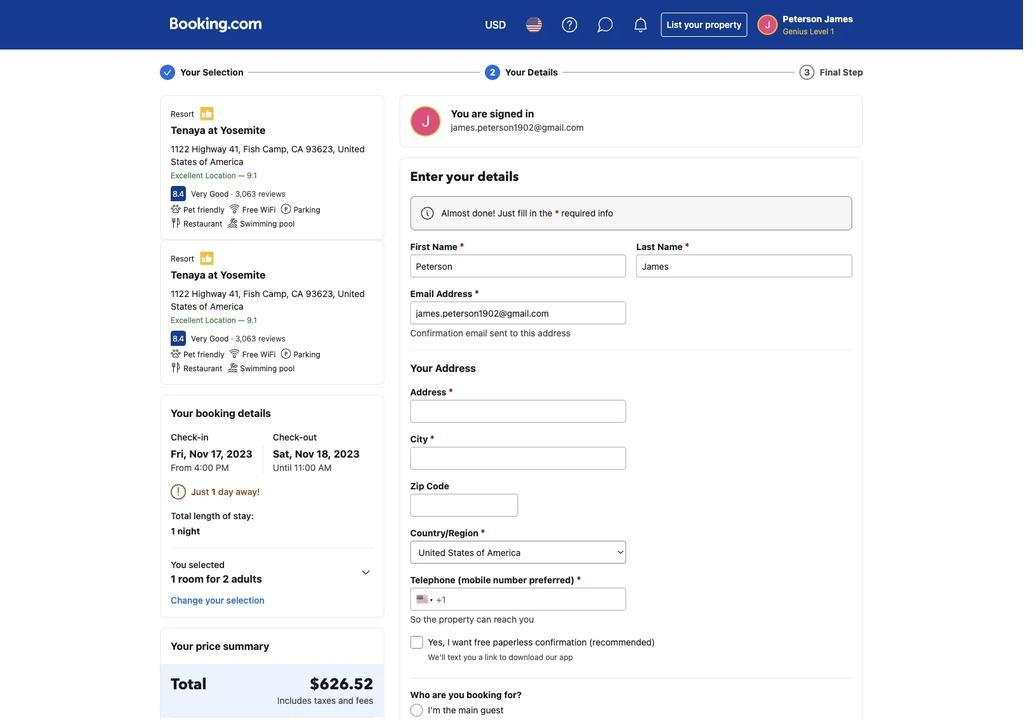 Task type: describe. For each thing, give the bounding box(es) containing it.
confirmation
[[535, 637, 587, 648]]

check-in fri, nov 17, 2023 from 4:00 pm
[[171, 432, 253, 473]]

pet for 2nd scored 8.4 element from the bottom
[[183, 205, 195, 214]]

2 states from the top
[[171, 301, 197, 312]]

your address
[[410, 362, 476, 374]]

2 horizontal spatial the
[[539, 208, 553, 218]]

1122 highway 41, fish camp, ca 93623, united states of america excellent location — 9.1 for rated very good element related to 2nd scored 8.4 element from the bottom
[[171, 144, 365, 180]]

1 swimming from the top
[[240, 219, 277, 228]]

out
[[303, 432, 317, 443]]

tenaya at yosemite for rated very good element associated with 2nd scored 8.4 element from the top of the page
[[171, 269, 266, 281]]

your for your selection
[[180, 67, 200, 77]]

2 9.1 from the top
[[247, 316, 257, 324]]

nov for 18,
[[295, 448, 314, 460]]

includes
[[277, 696, 312, 706]]

genius
[[783, 27, 808, 36]]

2 — from the top
[[238, 316, 245, 324]]

so
[[410, 614, 421, 625]]

1 horizontal spatial 2
[[490, 67, 496, 77]]

1 vertical spatial just
[[191, 487, 209, 497]]

tenaya at yosemite for rated very good element related to 2nd scored 8.4 element from the bottom
[[171, 124, 266, 136]]

email address *
[[410, 288, 479, 299]]

2 united from the top
[[338, 289, 365, 299]]

1 — from the top
[[238, 171, 245, 180]]

of for 2nd scored 8.4 element from the top of the page
[[199, 301, 208, 312]]

length
[[194, 511, 220, 521]]

adults
[[231, 573, 262, 585]]

highway for 1122 highway 41, fish camp, ca 93623, united states of america dropdown button related to rated very good element associated with 2nd scored 8.4 element from the top of the page
[[192, 289, 227, 299]]

telephone
[[410, 575, 456, 585]]

swimming pool for rated very good element associated with 2nd scored 8.4 element from the top of the page
[[240, 364, 295, 373]]

of for 2nd scored 8.4 element from the bottom
[[199, 156, 208, 167]]

city *
[[410, 433, 435, 444]]

parking for 1122 highway 41, fish camp, ca 93623, united states of america dropdown button corresponding to rated very good element related to 2nd scored 8.4 element from the bottom
[[294, 205, 321, 214]]

email
[[410, 289, 434, 299]]

your for enter
[[446, 168, 474, 186]]

your details
[[505, 67, 558, 77]]

includes taxes and fees
[[277, 696, 374, 706]]

0 vertical spatial to
[[510, 328, 518, 338]]

1 inside the 'peterson james genius level 1'
[[831, 27, 834, 36]]

in inside the you are signed in james.peterson1902@gmail.com
[[525, 108, 534, 120]]

peterson
[[783, 14, 822, 24]]

final
[[820, 67, 841, 77]]

guest
[[481, 705, 504, 716]]

to inside yes, i want free paperless confirmation (recommended) we'll text you a link to download our app
[[500, 653, 507, 662]]

1 1122 from the top
[[171, 144, 189, 154]]

1 inside 'you selected 1 room for  2 adults'
[[171, 573, 176, 585]]

· for rated very good element associated with 2nd scored 8.4 element from the top of the page
[[231, 334, 233, 343]]

fish for rated very good element associated with 2nd scored 8.4 element from the top of the page
[[243, 289, 260, 299]]

away!
[[236, 487, 260, 497]]

selection
[[226, 595, 265, 606]]

so the property can reach you
[[410, 614, 534, 625]]

camp, for rated very good element associated with 2nd scored 8.4 element from the top of the page
[[263, 289, 289, 299]]

i
[[448, 637, 450, 648]]

james
[[825, 14, 853, 24]]

sat,
[[273, 448, 293, 460]]

* down your address
[[449, 386, 453, 397]]

from
[[171, 463, 192, 473]]

2 friendly from the top
[[197, 350, 225, 359]]

1 free wifi from the top
[[242, 205, 276, 214]]

8.4 for 2nd scored 8.4 element from the bottom
[[173, 189, 184, 198]]

resort for 2nd scored 8.4 element from the bottom
[[171, 109, 194, 118]]

excellent for 2nd scored 8.4 element from the top of the page
[[171, 316, 203, 324]]

pet friendly for rated very good element related to 2nd scored 8.4 element from the bottom
[[183, 205, 225, 214]]

$626.52
[[310, 674, 374, 695]]

1 location from the top
[[205, 171, 236, 180]]

info
[[598, 208, 613, 218]]

highway for 1122 highway 41, fish camp, ca 93623, united states of america dropdown button corresponding to rated very good element related to 2nd scored 8.4 element from the bottom
[[192, 144, 227, 154]]

1 93623, from the top
[[306, 144, 335, 154]]

address
[[538, 328, 571, 338]]

you are signed in james.peterson1902@gmail.com
[[451, 108, 584, 133]]

good for rated very good element related to 2nd scored 8.4 element from the bottom
[[209, 190, 229, 198]]

last
[[637, 242, 655, 252]]

app
[[560, 653, 573, 662]]

free
[[474, 637, 491, 648]]

good for rated very good element associated with 2nd scored 8.4 element from the top of the page
[[209, 334, 229, 343]]

reach
[[494, 614, 517, 625]]

almost
[[441, 208, 470, 218]]

preferred)
[[529, 575, 575, 585]]

email
[[466, 328, 487, 338]]

2023 for fri, nov 17, 2023
[[227, 448, 253, 460]]

our
[[546, 653, 558, 662]]

1 vertical spatial the
[[423, 614, 437, 625]]

2 93623, from the top
[[306, 289, 335, 299]]

1 america from the top
[[210, 156, 244, 167]]

main
[[459, 705, 478, 716]]

step
[[843, 67, 863, 77]]

1 left the day
[[212, 487, 216, 497]]

summary
[[223, 640, 269, 652]]

selected
[[189, 560, 225, 570]]

yosemite for rated very good element related to 2nd scored 8.4 element from the bottom
[[220, 124, 266, 136]]

property for the
[[439, 614, 474, 625]]

yosemite for rated very good element associated with 2nd scored 8.4 element from the top of the page
[[220, 269, 266, 281]]

of inside total length of stay: 1 night
[[223, 511, 231, 521]]

a
[[479, 653, 483, 662]]

country/region
[[410, 528, 479, 538]]

enter
[[410, 168, 443, 186]]

enter your details
[[410, 168, 519, 186]]

selection
[[203, 67, 244, 77]]

yes, i want free paperless confirmation (recommended) we'll text you a link to download our app
[[428, 637, 655, 662]]

price
[[196, 640, 221, 652]]

your for change
[[205, 595, 224, 606]]

final step
[[820, 67, 863, 77]]

1 tenaya from the top
[[171, 124, 206, 136]]

2 america from the top
[[210, 301, 244, 312]]

city
[[410, 434, 428, 444]]

free for rated very good element related to 2nd scored 8.4 element from the bottom
[[242, 205, 258, 214]]

you for you selected
[[171, 560, 186, 570]]

usd button
[[478, 10, 514, 40]]

3
[[804, 67, 810, 77]]

* right the last
[[685, 241, 690, 252]]

2 scored 8.4 element from the top
[[171, 331, 186, 346]]

fri,
[[171, 448, 187, 460]]

want
[[452, 637, 472, 648]]

* right preferred)
[[577, 574, 581, 585]]

2 swimming from the top
[[240, 364, 277, 373]]

level
[[810, 27, 829, 36]]

2 41, from the top
[[229, 289, 241, 299]]

who are you booking for? i'm the main guest
[[410, 690, 522, 716]]

total length of stay: 1 night
[[171, 511, 254, 536]]

1 9.1 from the top
[[247, 171, 257, 180]]

telephone (mobile number preferred) *
[[410, 574, 581, 585]]

your for your booking details
[[171, 407, 193, 419]]

your for list
[[684, 19, 703, 30]]

country/region *
[[410, 527, 485, 538]]

11:00 am
[[294, 463, 332, 473]]

signed
[[490, 108, 523, 120]]

(mobile
[[458, 575, 491, 585]]

your for your address
[[410, 362, 433, 374]]

you inside yes, i want free paperless confirmation (recommended) we'll text you a link to download our app
[[464, 653, 476, 662]]

2 tenaya from the top
[[171, 269, 206, 281]]

fees
[[356, 696, 374, 706]]

james.peterson1902@gmail.com
[[451, 122, 584, 133]]

1 pool from the top
[[279, 219, 295, 228]]

check- for fri,
[[171, 432, 201, 443]]

check- for sat,
[[273, 432, 303, 443]]

fill
[[518, 208, 527, 218]]

until
[[273, 463, 292, 473]]

1 scored 8.4 element from the top
[[171, 186, 186, 201]]

wifi for 2nd scored 8.4 element from the top of the page
[[260, 350, 276, 359]]

almost done! just fill in the * required info
[[441, 208, 613, 218]]

0 horizontal spatial booking
[[196, 407, 235, 419]]

you inside who are you booking for? i'm the main guest
[[449, 690, 465, 700]]

change your selection link
[[166, 589, 270, 612]]

the inside who are you booking for? i'm the main guest
[[443, 705, 456, 716]]

2 free wifi from the top
[[242, 350, 276, 359]]

sent
[[490, 328, 508, 338]]

we'll
[[428, 653, 446, 662]]



Task type: vqa. For each thing, say whether or not it's contained in the screenshot.
You within the You selected 1 room for  2 adults
yes



Task type: locate. For each thing, give the bounding box(es) containing it.
1122 highway 41, fish camp, ca 93623, united states of america button for rated very good element related to 2nd scored 8.4 element from the bottom
[[171, 143, 374, 168]]

2 3,063 from the top
[[235, 334, 256, 343]]

1 vertical spatial to
[[500, 653, 507, 662]]

1 rated very good element from the top
[[191, 190, 229, 198]]

0 horizontal spatial nov
[[189, 448, 209, 460]]

1 excellent from the top
[[171, 171, 203, 180]]

are for who
[[432, 690, 446, 700]]

booking inside who are you booking for? i'm the main guest
[[467, 690, 502, 700]]

1 vertical spatial at
[[208, 269, 218, 281]]

0 vertical spatial 41,
[[229, 144, 241, 154]]

the right the so
[[423, 614, 437, 625]]

are left signed
[[472, 108, 487, 120]]

1 horizontal spatial you
[[451, 108, 469, 120]]

1 yosemite from the top
[[220, 124, 266, 136]]

0 vertical spatial very good · 3,063 reviews
[[191, 190, 286, 198]]

1 2023 from the left
[[227, 448, 253, 460]]

1 vertical spatial 3,063
[[235, 334, 256, 343]]

—
[[238, 171, 245, 180], [238, 316, 245, 324]]

1 reviews from the top
[[258, 190, 286, 198]]

night
[[177, 526, 200, 536]]

yosemite
[[220, 124, 266, 136], [220, 269, 266, 281]]

8.4 for 2nd scored 8.4 element from the top of the page
[[173, 334, 184, 343]]

2 pet friendly from the top
[[183, 350, 225, 359]]

required
[[562, 208, 596, 218]]

last name *
[[637, 241, 690, 252]]

address *
[[410, 386, 453, 397]]

list your property link
[[661, 13, 748, 37]]

done!
[[472, 208, 496, 218]]

0 horizontal spatial 2
[[223, 573, 229, 585]]

you left signed
[[451, 108, 469, 120]]

camp, for rated very good element related to 2nd scored 8.4 element from the bottom
[[263, 144, 289, 154]]

1 parking from the top
[[294, 205, 321, 214]]

2 nov from the left
[[295, 448, 314, 460]]

just up length
[[191, 487, 209, 497]]

booking up guest
[[467, 690, 502, 700]]

2023 right 18, in the bottom of the page
[[334, 448, 360, 460]]

tenaya
[[171, 124, 206, 136], [171, 269, 206, 281]]

0 horizontal spatial are
[[432, 690, 446, 700]]

paperless
[[493, 637, 533, 648]]

total inside total length of stay: 1 night
[[171, 511, 191, 521]]

very for rated very good element related to 2nd scored 8.4 element from the bottom
[[191, 190, 207, 198]]

2 resort from the top
[[171, 254, 194, 263]]

1 check- from the left
[[171, 432, 201, 443]]

property right list
[[705, 19, 742, 30]]

0 vertical spatial excellent
[[171, 171, 203, 180]]

fish for rated very good element related to 2nd scored 8.4 element from the bottom
[[243, 144, 260, 154]]

2 camp, from the top
[[263, 289, 289, 299]]

download
[[509, 653, 544, 662]]

nov left 17,
[[189, 448, 209, 460]]

2 right for
[[223, 573, 229, 585]]

0 vertical spatial scored 8.4 element
[[171, 186, 186, 201]]

very for rated very good element associated with 2nd scored 8.4 element from the top of the page
[[191, 334, 207, 343]]

0 vertical spatial location
[[205, 171, 236, 180]]

confirmation email sent to this address
[[410, 328, 571, 338]]

0 vertical spatial friendly
[[197, 205, 225, 214]]

0 vertical spatial resort
[[171, 109, 194, 118]]

your booking details
[[171, 407, 271, 419]]

1 vertical spatial details
[[238, 407, 271, 419]]

total down "price"
[[171, 674, 207, 695]]

1 horizontal spatial booking
[[467, 690, 502, 700]]

None text field
[[410, 255, 626, 277], [637, 255, 853, 277], [410, 400, 626, 423], [410, 255, 626, 277], [637, 255, 853, 277], [410, 400, 626, 423]]

are for you
[[472, 108, 487, 120]]

0 vertical spatial camp,
[[263, 144, 289, 154]]

1 vertical spatial booking
[[467, 690, 502, 700]]

your price summary
[[171, 640, 269, 652]]

address right email
[[436, 289, 473, 299]]

restaurant
[[183, 219, 222, 228], [183, 364, 222, 373]]

pet friendly for rated very good element associated with 2nd scored 8.4 element from the top of the page
[[183, 350, 225, 359]]

the right i'm at the left bottom
[[443, 705, 456, 716]]

your up fri,
[[171, 407, 193, 419]]

1 vertical spatial united
[[338, 289, 365, 299]]

1 vertical spatial 8.4
[[173, 334, 184, 343]]

to left this at the top right of the page
[[510, 328, 518, 338]]

2 ca from the top
[[291, 289, 303, 299]]

1 at from the top
[[208, 124, 218, 136]]

1 vertical spatial pet friendly
[[183, 350, 225, 359]]

0 vertical spatial just
[[498, 208, 515, 218]]

2 1122 highway 41, fish camp, ca 93623, united states of america button from the top
[[171, 288, 374, 313]]

parking for 1122 highway 41, fish camp, ca 93623, united states of america dropdown button related to rated very good element associated with 2nd scored 8.4 element from the top of the page
[[294, 350, 321, 359]]

friendly
[[197, 205, 225, 214], [197, 350, 225, 359]]

0 vertical spatial details
[[478, 168, 519, 186]]

reviews for rated very good element related to 2nd scored 8.4 element from the bottom
[[258, 190, 286, 198]]

2 restaurant from the top
[[183, 364, 222, 373]]

usd
[[485, 19, 506, 31]]

1 vertical spatial resort
[[171, 254, 194, 263]]

rated very good element for 2nd scored 8.4 element from the bottom
[[191, 190, 229, 198]]

0 vertical spatial 9.1
[[247, 171, 257, 180]]

18,
[[317, 448, 331, 460]]

details for your booking details
[[238, 407, 271, 419]]

2 inside 'you selected 1 room for  2 adults'
[[223, 573, 229, 585]]

booking.com online hotel reservations image
[[170, 17, 262, 32]]

your left "selection"
[[180, 67, 200, 77]]

first name *
[[410, 241, 464, 252]]

are inside the you are signed in james.peterson1902@gmail.com
[[472, 108, 487, 120]]

0 vertical spatial ca
[[291, 144, 303, 154]]

1 vertical spatial swimming
[[240, 364, 277, 373]]

1 very from the top
[[191, 190, 207, 198]]

1 fish from the top
[[243, 144, 260, 154]]

8.4
[[173, 189, 184, 198], [173, 334, 184, 343]]

swimming
[[240, 219, 277, 228], [240, 364, 277, 373]]

your right list
[[684, 19, 703, 30]]

1 inside total length of stay: 1 night
[[171, 526, 175, 536]]

1 vertical spatial wifi
[[260, 350, 276, 359]]

day
[[218, 487, 233, 497]]

swimming pool for rated very good element related to 2nd scored 8.4 element from the bottom
[[240, 219, 295, 228]]

address inside address *
[[410, 387, 447, 397]]

1122 highway 41, fish camp, ca 93623, united states of america button
[[171, 143, 374, 168], [171, 288, 374, 313]]

status containing just
[[171, 484, 374, 500]]

2 pool from the top
[[279, 364, 295, 373]]

2 vertical spatial in
[[201, 432, 209, 443]]

taxes
[[314, 696, 336, 706]]

1 1122 highway 41, fish camp, ca 93623, united states of america button from the top
[[171, 143, 374, 168]]

2 parking from the top
[[294, 350, 321, 359]]

check-
[[171, 432, 201, 443], [273, 432, 303, 443]]

address down your address
[[410, 387, 447, 397]]

2023 inside check-out sat, nov 18, 2023 until 11:00 am
[[334, 448, 360, 460]]

yes,
[[428, 637, 445, 648]]

details for enter your details
[[478, 168, 519, 186]]

1 highway from the top
[[192, 144, 227, 154]]

1 horizontal spatial property
[[705, 19, 742, 30]]

2 tenaya at yosemite from the top
[[171, 269, 266, 281]]

name for first name *
[[432, 242, 458, 252]]

just left fill
[[498, 208, 515, 218]]

2 rated very good element from the top
[[191, 334, 229, 343]]

check- inside check-out sat, nov 18, 2023 until 11:00 am
[[273, 432, 303, 443]]

1 vertical spatial in
[[530, 208, 537, 218]]

0 horizontal spatial name
[[432, 242, 458, 252]]

1 vertical spatial of
[[199, 301, 208, 312]]

1 name from the left
[[432, 242, 458, 252]]

wifi for 2nd scored 8.4 element from the bottom
[[260, 205, 276, 214]]

free wifi
[[242, 205, 276, 214], [242, 350, 276, 359]]

1 vertical spatial very
[[191, 334, 207, 343]]

1 vertical spatial free wifi
[[242, 350, 276, 359]]

fish
[[243, 144, 260, 154], [243, 289, 260, 299]]

number
[[493, 575, 527, 585]]

you inside 'you selected 1 room for  2 adults'
[[171, 560, 186, 570]]

1 vertical spatial are
[[432, 690, 446, 700]]

2 vertical spatial the
[[443, 705, 456, 716]]

0 vertical spatial 1122 highway 41, fish camp, ca 93623, united states of america excellent location — 9.1
[[171, 144, 365, 180]]

2 yosemite from the top
[[220, 269, 266, 281]]

name inside first name *
[[432, 242, 458, 252]]

your down for
[[205, 595, 224, 606]]

1 pet friendly from the top
[[183, 205, 225, 214]]

2 reviews from the top
[[258, 334, 286, 343]]

1 vertical spatial reviews
[[258, 334, 286, 343]]

2 at from the top
[[208, 269, 218, 281]]

0 vertical spatial tenaya
[[171, 124, 206, 136]]

nov inside check-out sat, nov 18, 2023 until 11:00 am
[[295, 448, 314, 460]]

2 location from the top
[[205, 316, 236, 324]]

0 vertical spatial 3,063
[[235, 190, 256, 198]]

1 41, from the top
[[229, 144, 241, 154]]

name right "first"
[[432, 242, 458, 252]]

1 horizontal spatial details
[[478, 168, 519, 186]]

1 vertical spatial ·
[[231, 334, 233, 343]]

1 free from the top
[[242, 205, 258, 214]]

0 vertical spatial yosemite
[[220, 124, 266, 136]]

1 vertical spatial tenaya at yosemite
[[171, 269, 266, 281]]

1 vertical spatial address
[[435, 362, 476, 374]]

1 vertical spatial states
[[171, 301, 197, 312]]

you for you are signed in
[[451, 108, 469, 120]]

+1 text field
[[410, 588, 626, 611]]

9.1
[[247, 171, 257, 180], [247, 316, 257, 324]]

1 vertical spatial excellent
[[171, 316, 203, 324]]

1 vertical spatial fish
[[243, 289, 260, 299]]

free for rated very good element associated with 2nd scored 8.4 element from the top of the page
[[242, 350, 258, 359]]

very good · 3,063 reviews for rated very good element related to 2nd scored 8.4 element from the bottom
[[191, 190, 286, 198]]

0 vertical spatial swimming pool
[[240, 219, 295, 228]]

2 highway from the top
[[192, 289, 227, 299]]

* up email
[[475, 288, 479, 299]]

excellent for 2nd scored 8.4 element from the bottom
[[171, 171, 203, 180]]

0 vertical spatial swimming
[[240, 219, 277, 228]]

Double-check for typos text field
[[410, 302, 626, 324]]

address inside the email address *
[[436, 289, 473, 299]]

2 horizontal spatial your
[[684, 19, 703, 30]]

2 very from the top
[[191, 334, 207, 343]]

your for your price summary
[[171, 640, 193, 652]]

0 horizontal spatial details
[[238, 407, 271, 419]]

resort for 2nd scored 8.4 element from the top of the page
[[171, 254, 194, 263]]

name right the last
[[658, 242, 683, 252]]

2 · from the top
[[231, 334, 233, 343]]

· for rated very good element related to 2nd scored 8.4 element from the bottom
[[231, 190, 233, 198]]

1 restaurant from the top
[[183, 219, 222, 228]]

name
[[432, 242, 458, 252], [658, 242, 683, 252]]

0 vertical spatial 93623,
[[306, 144, 335, 154]]

2 1122 from the top
[[171, 289, 189, 299]]

confirmation
[[410, 328, 463, 338]]

1 pet from the top
[[183, 205, 195, 214]]

change your selection
[[171, 595, 265, 606]]

your for your details
[[505, 67, 525, 77]]

0 vertical spatial address
[[436, 289, 473, 299]]

link
[[485, 653, 497, 662]]

1 8.4 from the top
[[173, 189, 184, 198]]

1 united from the top
[[338, 144, 365, 154]]

just 1 day away!
[[191, 487, 260, 497]]

in right fill
[[530, 208, 537, 218]]

1 vertical spatial friendly
[[197, 350, 225, 359]]

zip
[[410, 481, 424, 491]]

1 vertical spatial parking
[[294, 350, 321, 359]]

room
[[178, 573, 204, 585]]

1 vertical spatial america
[[210, 301, 244, 312]]

details up done!
[[478, 168, 519, 186]]

rated very good element for 2nd scored 8.4 element from the top of the page
[[191, 334, 229, 343]]

pet for 2nd scored 8.4 element from the top of the page
[[183, 350, 195, 359]]

2 8.4 from the top
[[173, 334, 184, 343]]

address for your
[[435, 362, 476, 374]]

* down almost
[[460, 241, 464, 252]]

2 pet from the top
[[183, 350, 195, 359]]

(recommended)
[[589, 637, 655, 648]]

address for email
[[436, 289, 473, 299]]

0 vertical spatial united
[[338, 144, 365, 154]]

* right city
[[430, 433, 435, 444]]

your up address *
[[410, 362, 433, 374]]

0 vertical spatial 1122
[[171, 144, 189, 154]]

check- up sat,
[[273, 432, 303, 443]]

17,
[[211, 448, 224, 460]]

* down zip code text field
[[481, 527, 485, 538]]

1 vertical spatial swimming pool
[[240, 364, 295, 373]]

0 vertical spatial your
[[684, 19, 703, 30]]

0 vertical spatial 1122 highway 41, fish camp, ca 93623, united states of america button
[[171, 143, 374, 168]]

address up address *
[[435, 362, 476, 374]]

1 vertical spatial scored 8.4 element
[[171, 331, 186, 346]]

1 swimming pool from the top
[[240, 219, 295, 228]]

2 left your details
[[490, 67, 496, 77]]

1 camp, from the top
[[263, 144, 289, 154]]

None text field
[[410, 447, 626, 470]]

2 fish from the top
[[243, 289, 260, 299]]

good
[[209, 190, 229, 198], [209, 334, 229, 343]]

1 resort from the top
[[171, 109, 194, 118]]

1 nov from the left
[[189, 448, 209, 460]]

2023 inside check-in fri, nov 17, 2023 from 4:00 pm
[[227, 448, 253, 460]]

code
[[427, 481, 449, 491]]

0 vertical spatial the
[[539, 208, 553, 218]]

for
[[206, 573, 220, 585]]

0 horizontal spatial the
[[423, 614, 437, 625]]

1 vertical spatial 1122 highway 41, fish camp, ca 93623, united states of america button
[[171, 288, 374, 313]]

the right fill
[[539, 208, 553, 218]]

2 vertical spatial your
[[205, 595, 224, 606]]

0 vertical spatial states
[[171, 156, 197, 167]]

2 good from the top
[[209, 334, 229, 343]]

you selected 1 room for  2 adults
[[171, 560, 262, 585]]

in inside check-in fri, nov 17, 2023 from 4:00 pm
[[201, 432, 209, 443]]

2 name from the left
[[658, 242, 683, 252]]

your right enter
[[446, 168, 474, 186]]

1 vertical spatial 41,
[[229, 289, 241, 299]]

your selection
[[180, 67, 244, 77]]

very good · 3,063 reviews for rated very good element associated with 2nd scored 8.4 element from the top of the page
[[191, 334, 286, 343]]

0 vertical spatial ·
[[231, 190, 233, 198]]

total for total
[[171, 674, 207, 695]]

camp,
[[263, 144, 289, 154], [263, 289, 289, 299]]

0 vertical spatial highway
[[192, 144, 227, 154]]

1 horizontal spatial name
[[658, 242, 683, 252]]

excellent
[[171, 171, 203, 180], [171, 316, 203, 324]]

list
[[667, 19, 682, 30]]

1 left room
[[171, 573, 176, 585]]

text
[[448, 653, 461, 662]]

check-out sat, nov 18, 2023 until 11:00 am
[[273, 432, 360, 473]]

2 free from the top
[[242, 350, 258, 359]]

states
[[171, 156, 197, 167], [171, 301, 197, 312]]

property for your
[[705, 19, 742, 30]]

you up main
[[449, 690, 465, 700]]

1 vertical spatial highway
[[192, 289, 227, 299]]

at
[[208, 124, 218, 136], [208, 269, 218, 281]]

who are you booking for? element
[[410, 689, 853, 721]]

you right reach
[[519, 614, 534, 625]]

pool
[[279, 219, 295, 228], [279, 364, 295, 373]]

your left 'details'
[[505, 67, 525, 77]]

1 vertical spatial ca
[[291, 289, 303, 299]]

you
[[451, 108, 469, 120], [171, 560, 186, 570]]

1 wifi from the top
[[260, 205, 276, 214]]

total for total length of stay: 1 night
[[171, 511, 191, 521]]

you up room
[[171, 560, 186, 570]]

for?
[[504, 690, 522, 700]]

name for last name *
[[658, 242, 683, 252]]

0 vertical spatial property
[[705, 19, 742, 30]]

property
[[705, 19, 742, 30], [439, 614, 474, 625]]

0 vertical spatial restaurant
[[183, 219, 222, 228]]

2 excellent from the top
[[171, 316, 203, 324]]

rated very good element
[[191, 190, 229, 198], [191, 334, 229, 343]]

1 vertical spatial restaurant
[[183, 364, 222, 373]]

you left "a"
[[464, 653, 476, 662]]

change
[[171, 595, 203, 606]]

the
[[539, 208, 553, 218], [423, 614, 437, 625], [443, 705, 456, 716]]

0 vertical spatial —
[[238, 171, 245, 180]]

2 very good · 3,063 reviews from the top
[[191, 334, 286, 343]]

status
[[171, 484, 374, 500]]

2023 for sat, nov 18, 2023
[[334, 448, 360, 460]]

1 vertical spatial pet
[[183, 350, 195, 359]]

1 horizontal spatial 2023
[[334, 448, 360, 460]]

your left "price"
[[171, 640, 193, 652]]

2 2023 from the left
[[334, 448, 360, 460]]

2 1122 highway 41, fish camp, ca 93623, united states of america excellent location — 9.1 from the top
[[171, 289, 365, 324]]

4:00 pm
[[194, 463, 229, 473]]

details
[[528, 67, 558, 77]]

just
[[498, 208, 515, 218], [191, 487, 209, 497]]

1 vertical spatial yosemite
[[220, 269, 266, 281]]

nov
[[189, 448, 209, 460], [295, 448, 314, 460]]

of
[[199, 156, 208, 167], [199, 301, 208, 312], [223, 511, 231, 521]]

1 friendly from the top
[[197, 205, 225, 214]]

0 horizontal spatial your
[[205, 595, 224, 606]]

you inside the you are signed in james.peterson1902@gmail.com
[[451, 108, 469, 120]]

scored 8.4 element
[[171, 186, 186, 201], [171, 331, 186, 346]]

1 tenaya at yosemite from the top
[[171, 124, 266, 136]]

this
[[521, 328, 536, 338]]

0 horizontal spatial check-
[[171, 432, 201, 443]]

0 vertical spatial 8.4
[[173, 189, 184, 198]]

Zip Code text field
[[410, 494, 518, 517]]

reviews for rated very good element associated with 2nd scored 8.4 element from the top of the page
[[258, 334, 286, 343]]

nov up "11:00 am"
[[295, 448, 314, 460]]

0 vertical spatial total
[[171, 511, 191, 521]]

in up james.peterson1902@gmail.com
[[525, 108, 534, 120]]

* left required
[[555, 208, 559, 218]]

check- inside check-in fri, nov 17, 2023 from 4:00 pm
[[171, 432, 201, 443]]

93623,
[[306, 144, 335, 154], [306, 289, 335, 299]]

in down your booking details
[[201, 432, 209, 443]]

stay:
[[233, 511, 254, 521]]

are inside who are you booking for? i'm the main guest
[[432, 690, 446, 700]]

1 1122 highway 41, fish camp, ca 93623, united states of america excellent location — 9.1 from the top
[[171, 144, 365, 180]]

2 total from the top
[[171, 674, 207, 695]]

1 3,063 from the top
[[235, 190, 256, 198]]

peterson james genius level 1
[[783, 14, 853, 36]]

0 vertical spatial in
[[525, 108, 534, 120]]

can
[[477, 614, 492, 625]]

0 vertical spatial 2
[[490, 67, 496, 77]]

1 left night
[[171, 526, 175, 536]]

1 right 'level'
[[831, 27, 834, 36]]

list your property
[[667, 19, 742, 30]]

name inside "last name *"
[[658, 242, 683, 252]]

1122 highway 41, fish camp, ca 93623, united states of america button for rated very good element associated with 2nd scored 8.4 element from the top of the page
[[171, 288, 374, 313]]

ca for 1122 highway 41, fish camp, ca 93623, united states of america dropdown button corresponding to rated very good element related to 2nd scored 8.4 element from the bottom
[[291, 144, 303, 154]]

are up i'm at the left bottom
[[432, 690, 446, 700]]

0 vertical spatial tenaya at yosemite
[[171, 124, 266, 136]]

1 good from the top
[[209, 190, 229, 198]]

1122 highway 41, fish camp, ca 93623, united states of america excellent location — 9.1 for rated very good element associated with 2nd scored 8.4 element from the top of the page
[[171, 289, 365, 324]]

1 ca from the top
[[291, 144, 303, 154]]

1 states from the top
[[171, 156, 197, 167]]

united
[[338, 144, 365, 154], [338, 289, 365, 299]]

check- up fri,
[[171, 432, 201, 443]]

0 vertical spatial you
[[519, 614, 534, 625]]

nov inside check-in fri, nov 17, 2023 from 4:00 pm
[[189, 448, 209, 460]]

0 vertical spatial parking
[[294, 205, 321, 214]]

details up check-in fri, nov 17, 2023 from 4:00 pm
[[238, 407, 271, 419]]

2 swimming pool from the top
[[240, 364, 295, 373]]

booking up check-in fri, nov 17, 2023 from 4:00 pm
[[196, 407, 235, 419]]

resort
[[171, 109, 194, 118], [171, 254, 194, 263]]

1 vertical spatial total
[[171, 674, 207, 695]]

1 vertical spatial good
[[209, 334, 229, 343]]

1 horizontal spatial just
[[498, 208, 515, 218]]

2 check- from the left
[[273, 432, 303, 443]]

2023 right 17,
[[227, 448, 253, 460]]

to right link
[[500, 653, 507, 662]]

1 · from the top
[[231, 190, 233, 198]]

1 vertical spatial location
[[205, 316, 236, 324]]

3,063
[[235, 190, 256, 198], [235, 334, 256, 343]]

location
[[205, 171, 236, 180], [205, 316, 236, 324]]

total up night
[[171, 511, 191, 521]]

nov for 17,
[[189, 448, 209, 460]]

1 vertical spatial 9.1
[[247, 316, 257, 324]]

1 total from the top
[[171, 511, 191, 521]]

1 very good · 3,063 reviews from the top
[[191, 190, 286, 198]]

1 vertical spatial you
[[464, 653, 476, 662]]

ca for 1122 highway 41, fish camp, ca 93623, united states of america dropdown button related to rated very good element associated with 2nd scored 8.4 element from the top of the page
[[291, 289, 303, 299]]

2 wifi from the top
[[260, 350, 276, 359]]

zip code
[[410, 481, 449, 491]]

property up want
[[439, 614, 474, 625]]



